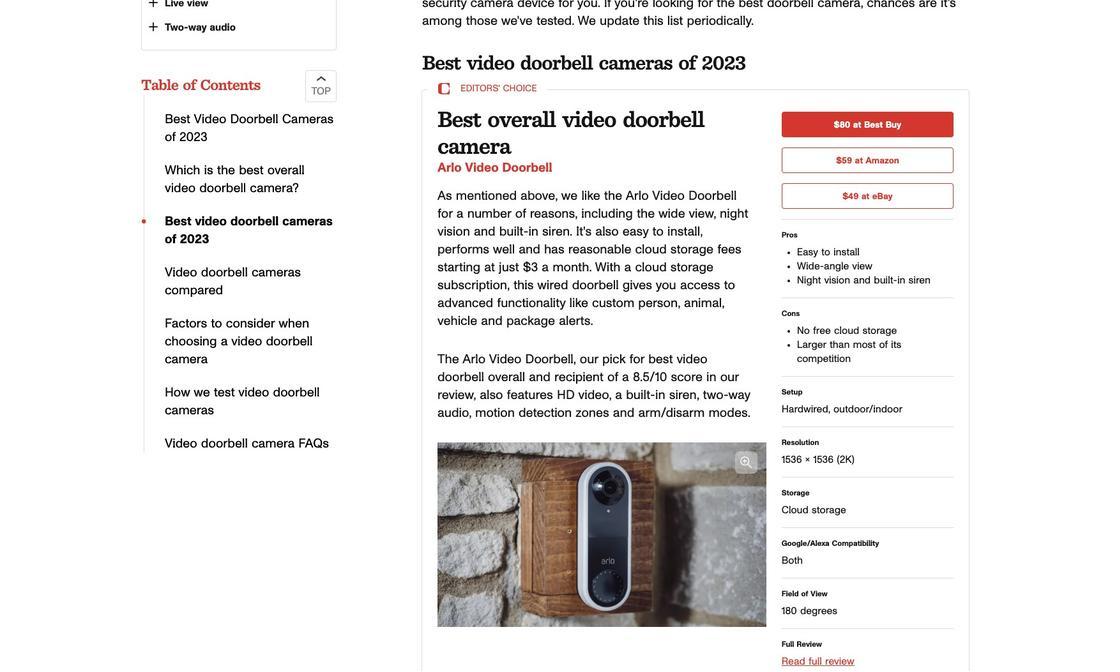 Task type: locate. For each thing, give the bounding box(es) containing it.
well
[[493, 243, 515, 256]]

at for ebay
[[862, 192, 870, 201]]

video inside which is the best overall video doorbell camera?
[[165, 182, 196, 195]]

0 horizontal spatial arlo
[[438, 161, 462, 174]]

0 vertical spatial our
[[580, 353, 599, 366]]

video
[[194, 113, 226, 126], [465, 161, 499, 174], [652, 190, 685, 202], [165, 266, 197, 279], [489, 353, 522, 366], [165, 438, 197, 450]]

0 vertical spatial we
[[561, 190, 578, 202]]

doorbell,
[[525, 353, 576, 366]]

overall down choice
[[488, 105, 556, 133]]

best down editors'
[[438, 105, 481, 133]]

like
[[582, 190, 600, 202], [570, 297, 588, 310]]

and down the number
[[474, 225, 495, 238]]

1 horizontal spatial arlo
[[463, 353, 486, 366]]

also up motion
[[480, 389, 503, 402]]

video doorbell cameras compared link
[[165, 266, 301, 297]]

$49 at ebay
[[843, 192, 893, 201]]

0 horizontal spatial we
[[194, 387, 210, 399]]

and up $3
[[519, 243, 540, 256]]

0 horizontal spatial 1536
[[782, 455, 802, 465]]

pros
[[782, 231, 798, 239]]

siren,
[[669, 389, 699, 402]]

cloud down easy
[[635, 243, 667, 256]]

we inside as mentioned above, we like the arlo video doorbell for a number of reasons, including the wide view, night vision and built-in siren. it's also easy to install, performs well and has reasonable cloud storage fees starting at just $3 a month. with a cloud storage subscription, this wired doorbell gives you access to advanced functionality like custom person, animal, vehicle and package alerts.
[[561, 190, 578, 202]]

cameras inside the best video doorbell cameras of 2023
[[282, 215, 333, 228]]

cloud storage
[[782, 505, 846, 515]]

arlo right the
[[463, 353, 486, 366]]

(2k)
[[837, 455, 855, 465]]

video up compared
[[165, 266, 197, 279]]

performs
[[438, 243, 489, 256]]

of inside best video doorbell cameras of 2023
[[165, 131, 176, 144]]

overall inside which is the best overall video doorbell camera?
[[267, 164, 305, 177]]

1 horizontal spatial also
[[596, 225, 619, 238]]

night
[[720, 207, 748, 220]]

overall up 'features'
[[488, 371, 525, 384]]

best down table at the top of page
[[165, 113, 190, 126]]

two-
[[703, 389, 729, 402]]

cameras inside the video doorbell cameras compared
[[252, 266, 301, 279]]

1 vertical spatial vision
[[824, 275, 850, 285]]

camera down the 'choosing'
[[165, 353, 208, 366]]

review
[[797, 641, 822, 648]]

x
[[805, 455, 810, 465]]

a down consider
[[221, 335, 228, 348]]

hardwired, outdoor/indoor
[[782, 404, 903, 414]]

easy
[[623, 225, 649, 238]]

0 vertical spatial camera
[[438, 131, 511, 160]]

cloud up than
[[834, 326, 860, 336]]

siren.
[[542, 225, 572, 238]]

1 vertical spatial also
[[480, 389, 503, 402]]

at right $49
[[862, 192, 870, 201]]

best up 8.5/10
[[649, 353, 673, 366]]

vision down angle
[[824, 275, 850, 285]]

1536 right x
[[813, 455, 834, 465]]

0 vertical spatial doorbell
[[230, 113, 278, 126]]

built-
[[499, 225, 529, 238], [874, 275, 898, 285], [626, 389, 655, 402]]

number
[[467, 207, 511, 220]]

a right video,
[[615, 389, 622, 402]]

as mentioned above, we like the arlo video doorbell for a number of reasons, including the wide view, night vision and built-in siren. it's also easy to install, performs well and has reasonable cloud storage fees starting at just $3 a month. with a cloud storage subscription, this wired doorbell gives you access to advanced functionality like custom person, animal, vehicle and package alerts.
[[438, 190, 748, 328]]

in up two-
[[707, 371, 717, 384]]

0 vertical spatial the
[[217, 164, 235, 177]]

doorbell inside best overall video doorbell camera arlo video doorbell
[[623, 105, 704, 133]]

package
[[507, 315, 555, 328]]

video,
[[579, 389, 612, 402]]

built- inside pros easy to install wide-angle view night vision and built-in siren
[[874, 275, 898, 285]]

built- up well
[[499, 225, 529, 238]]

storage inside cons no free cloud storage larger than most of its competition
[[863, 326, 897, 336]]

storage
[[671, 243, 714, 256], [671, 261, 714, 274], [863, 326, 897, 336], [812, 505, 846, 515]]

storage up most
[[863, 326, 897, 336]]

above,
[[521, 190, 558, 202]]

video up 'features'
[[489, 353, 522, 366]]

1 horizontal spatial the
[[604, 190, 622, 202]]

0 horizontal spatial for
[[438, 207, 453, 220]]

vision up "performs" on the top of page
[[438, 225, 470, 238]]

a right with
[[625, 261, 631, 274]]

way up modes.
[[729, 389, 751, 402]]

1536
[[782, 455, 802, 465], [813, 455, 834, 465]]

two-way audio button
[[147, 20, 326, 34]]

and down view
[[854, 275, 871, 285]]

0 vertical spatial way
[[188, 22, 207, 32]]

video down table of contents on the left top of page
[[194, 113, 226, 126]]

doorbell inside best video doorbell cameras of 2023
[[230, 113, 278, 126]]

1 horizontal spatial way
[[729, 389, 751, 402]]

the inside which is the best overall video doorbell camera?
[[217, 164, 235, 177]]

to right easy
[[653, 225, 664, 238]]

1 vertical spatial we
[[194, 387, 210, 399]]

to right the factors
[[211, 318, 222, 330]]

$59 at amazon
[[836, 156, 899, 165]]

1 vertical spatial like
[[570, 297, 588, 310]]

we inside how we test video doorbell cameras
[[194, 387, 210, 399]]

1 horizontal spatial for
[[630, 353, 645, 366]]

how we test video doorbell cameras
[[165, 387, 320, 417]]

install
[[834, 247, 860, 257]]

best inside which is the best overall video doorbell camera?
[[239, 164, 264, 177]]

full
[[809, 657, 822, 667]]

doorbell inside the "the arlo video doorbell, our pick for best video doorbell overall and recipient of a 8.5/10 score in our review, also features hd video, a built-in siren, two-way audio, motion detection zones and arm/disarm modes."
[[438, 371, 484, 384]]

2 vertical spatial doorbell
[[689, 190, 737, 202]]

2 horizontal spatial arlo
[[626, 190, 649, 202]]

1536 left x
[[782, 455, 802, 465]]

best up "camera?"
[[239, 164, 264, 177]]

best
[[422, 50, 461, 75], [438, 105, 481, 133], [165, 113, 190, 126], [864, 121, 883, 129], [165, 215, 192, 228]]

two-
[[165, 22, 188, 32]]

its
[[891, 340, 902, 350]]

compatibility
[[832, 540, 879, 547]]

view
[[852, 261, 873, 271]]

read
[[782, 657, 806, 667]]

video doorbell cameras compared
[[165, 266, 301, 297]]

doorbell inside the best video doorbell cameras of 2023
[[230, 215, 279, 228]]

way inside the "the arlo video doorbell, our pick for best video doorbell overall and recipient of a 8.5/10 score in our review, also features hd video, a built-in siren, two-way audio, motion detection zones and arm/disarm modes."
[[729, 389, 751, 402]]

1 horizontal spatial doorbell
[[502, 161, 552, 174]]

arlo inside best overall video doorbell camera arlo video doorbell
[[438, 161, 462, 174]]

also inside as mentioned above, we like the arlo video doorbell for a number of reasons, including the wide view, night vision and built-in siren. it's also easy to install, performs well and has reasonable cloud storage fees starting at just $3 a month. with a cloud storage subscription, this wired doorbell gives you access to advanced functionality like custom person, animal, vehicle and package alerts.
[[596, 225, 619, 238]]

overall up "camera?"
[[267, 164, 305, 177]]

2023 inside the best video doorbell cameras of 2023
[[180, 233, 209, 246]]

0 horizontal spatial the
[[217, 164, 235, 177]]

also down including
[[596, 225, 619, 238]]

2 horizontal spatial camera
[[438, 131, 511, 160]]

subscription,
[[438, 279, 510, 292]]

at right $80
[[853, 121, 862, 129]]

in left siren
[[898, 275, 906, 285]]

to up angle
[[822, 247, 830, 257]]

doorbell up view,
[[689, 190, 737, 202]]

and up 'features'
[[529, 371, 551, 384]]

cameras
[[599, 50, 673, 75], [282, 215, 333, 228], [252, 266, 301, 279], [165, 404, 214, 417]]

wide-
[[797, 261, 824, 271]]

best inside $80 at best buy link
[[864, 121, 883, 129]]

at inside as mentioned above, we like the arlo video doorbell for a number of reasons, including the wide view, night vision and built-in siren. it's also easy to install, performs well and has reasonable cloud storage fees starting at just $3 a month. with a cloud storage subscription, this wired doorbell gives you access to advanced functionality like custom person, animal, vehicle and package alerts.
[[484, 261, 495, 274]]

0 horizontal spatial way
[[188, 22, 207, 32]]

0 horizontal spatial built-
[[499, 225, 529, 238]]

table
[[141, 75, 178, 94]]

best video doorbell cameras of 2023 link
[[165, 113, 334, 144]]

wide
[[659, 207, 685, 220]]

a inside factors to consider when choosing a video doorbell camera
[[221, 335, 228, 348]]

arm/disarm
[[639, 407, 705, 420]]

built- down 8.5/10
[[626, 389, 655, 402]]

motion
[[475, 407, 515, 420]]

we up the reasons,
[[561, 190, 578, 202]]

1 vertical spatial built-
[[874, 275, 898, 285]]

$80
[[834, 121, 851, 129]]

0 vertical spatial for
[[438, 207, 453, 220]]

0 vertical spatial vision
[[438, 225, 470, 238]]

table of contents
[[141, 75, 260, 94]]

0 vertical spatial arlo
[[438, 161, 462, 174]]

our up recipient
[[580, 353, 599, 366]]

audio
[[210, 22, 236, 32]]

at left just
[[484, 261, 495, 274]]

best left the buy
[[864, 121, 883, 129]]

1 horizontal spatial best
[[649, 353, 673, 366]]

video inside the video doorbell cameras compared
[[165, 266, 197, 279]]

way
[[188, 22, 207, 32], [729, 389, 751, 402]]

to
[[653, 225, 664, 238], [822, 247, 830, 257], [724, 279, 735, 292], [211, 318, 222, 330]]

1 vertical spatial doorbell
[[502, 161, 552, 174]]

2 vertical spatial cloud
[[834, 326, 860, 336]]

in
[[529, 225, 539, 238], [898, 275, 906, 285], [707, 371, 717, 384], [655, 389, 665, 402]]

arlo up as at the top of page
[[438, 161, 462, 174]]

1 vertical spatial overall
[[267, 164, 305, 177]]

our up two-
[[720, 371, 739, 384]]

vision inside as mentioned above, we like the arlo video doorbell for a number of reasons, including the wide view, night vision and built-in siren. it's also easy to install, performs well and has reasonable cloud storage fees starting at just $3 a month. with a cloud storage subscription, this wired doorbell gives you access to advanced functionality like custom person, animal, vehicle and package alerts.
[[438, 225, 470, 238]]

0 vertical spatial built-
[[499, 225, 529, 238]]

for up 8.5/10
[[630, 353, 645, 366]]

we left 'test'
[[194, 387, 210, 399]]

1 horizontal spatial built-
[[626, 389, 655, 402]]

1 horizontal spatial 1536
[[813, 455, 834, 465]]

at right $59
[[855, 156, 863, 165]]

1 horizontal spatial we
[[561, 190, 578, 202]]

for inside as mentioned above, we like the arlo video doorbell for a number of reasons, including the wide view, night vision and built-in siren. it's also easy to install, performs well and has reasonable cloud storage fees starting at just $3 a month. with a cloud storage subscription, this wired doorbell gives you access to advanced functionality like custom person, animal, vehicle and package alerts.
[[438, 207, 453, 220]]

we
[[561, 190, 578, 202], [194, 387, 210, 399]]

1 horizontal spatial best video doorbell cameras of 2023
[[422, 50, 746, 75]]

0 vertical spatial best
[[239, 164, 264, 177]]

1 vertical spatial arlo
[[626, 190, 649, 202]]

1 vertical spatial best video doorbell cameras of 2023
[[165, 215, 333, 246]]

video down how at the left of the page
[[165, 438, 197, 450]]

doorbell inside as mentioned above, we like the arlo video doorbell for a number of reasons, including the wide view, night vision and built-in siren. it's also easy to install, performs well and has reasonable cloud storage fees starting at just $3 a month. with a cloud storage subscription, this wired doorbell gives you access to advanced functionality like custom person, animal, vehicle and package alerts.
[[572, 279, 619, 292]]

2 vertical spatial the
[[637, 207, 655, 220]]

vision inside pros easy to install wide-angle view night vision and built-in siren
[[824, 275, 850, 285]]

2 vertical spatial built-
[[626, 389, 655, 402]]

2 vertical spatial arlo
[[463, 353, 486, 366]]

best inside best overall video doorbell camera arlo video doorbell
[[438, 105, 481, 133]]

pick
[[602, 353, 626, 366]]

video inside best overall video doorbell camera arlo video doorbell
[[465, 161, 499, 174]]

1 vertical spatial best
[[649, 353, 673, 366]]

way left the audio
[[188, 22, 207, 32]]

arlo up including
[[626, 190, 649, 202]]

1 vertical spatial way
[[729, 389, 751, 402]]

to inside factors to consider when choosing a video doorbell camera
[[211, 318, 222, 330]]

1 vertical spatial for
[[630, 353, 645, 366]]

in inside pros easy to install wide-angle view night vision and built-in siren
[[898, 275, 906, 285]]

0 horizontal spatial best video doorbell cameras of 2023
[[165, 215, 333, 246]]

this
[[514, 279, 534, 292]]

2023 inside best video doorbell cameras of 2023
[[179, 131, 207, 144]]

arlo
[[438, 161, 462, 174], [626, 190, 649, 202], [463, 353, 486, 366]]

doorbell
[[230, 113, 278, 126], [502, 161, 552, 174], [689, 190, 737, 202]]

the up easy
[[637, 207, 655, 220]]

best down which on the left top of page
[[165, 215, 192, 228]]

than
[[830, 340, 850, 350]]

editors'
[[461, 84, 500, 93]]

overall inside best overall video doorbell camera arlo video doorbell
[[488, 105, 556, 133]]

0 vertical spatial also
[[596, 225, 619, 238]]

2 vertical spatial 2023
[[180, 233, 209, 246]]

the up including
[[604, 190, 622, 202]]

cloud
[[635, 243, 667, 256], [635, 261, 667, 274], [834, 326, 860, 336]]

for
[[438, 207, 453, 220], [630, 353, 645, 366]]

1 horizontal spatial vision
[[824, 275, 850, 285]]

1 horizontal spatial our
[[720, 371, 739, 384]]

in left siren.
[[529, 225, 539, 238]]

arlo video doorbell image
[[438, 443, 766, 627]]

top
[[311, 86, 331, 96]]

doorbell up above,
[[502, 161, 552, 174]]

camera left 'faqs'
[[252, 438, 295, 450]]

in down 8.5/10
[[655, 389, 665, 402]]

of
[[679, 50, 696, 75], [183, 75, 196, 94], [165, 131, 176, 144], [515, 207, 526, 220], [165, 233, 176, 246], [879, 340, 888, 350], [608, 371, 618, 384], [801, 590, 808, 598]]

1536 x 1536 (2k)
[[782, 455, 855, 465]]

1 horizontal spatial camera
[[252, 438, 295, 450]]

functionality
[[497, 297, 566, 310]]

1 vertical spatial 2023
[[179, 131, 207, 144]]

camera inside best overall video doorbell camera arlo video doorbell
[[438, 131, 511, 160]]

0 horizontal spatial doorbell
[[230, 113, 278, 126]]

cons no free cloud storage larger than most of its competition
[[782, 310, 902, 364]]

doorbell down contents
[[230, 113, 278, 126]]

0 horizontal spatial vision
[[438, 225, 470, 238]]

0 vertical spatial overall
[[488, 105, 556, 133]]

2 horizontal spatial built-
[[874, 275, 898, 285]]

$59
[[836, 156, 852, 165]]

2 horizontal spatial doorbell
[[689, 190, 737, 202]]

arlo inside the "the arlo video doorbell, our pick for best video doorbell overall and recipient of a 8.5/10 score in our review, also features hd video, a built-in siren, two-way audio, motion detection zones and arm/disarm modes."
[[463, 353, 486, 366]]

for down as at the top of page
[[438, 207, 453, 220]]

0 horizontal spatial also
[[480, 389, 503, 402]]

score
[[671, 371, 703, 384]]

built- left siren
[[874, 275, 898, 285]]

cloud up gives
[[635, 261, 667, 274]]

2 vertical spatial camera
[[252, 438, 295, 450]]

0 vertical spatial best video doorbell cameras of 2023
[[422, 50, 746, 75]]

consider
[[226, 318, 275, 330]]

just
[[499, 261, 519, 274]]

pros easy to install wide-angle view night vision and built-in siren
[[782, 231, 931, 285]]

read full review link
[[782, 655, 954, 669]]

custom
[[592, 297, 635, 310]]

to right access
[[724, 279, 735, 292]]

camera up mentioned
[[438, 131, 511, 160]]

0 horizontal spatial camera
[[165, 353, 208, 366]]

like up the alerts.
[[570, 297, 588, 310]]

the right is at the top
[[217, 164, 235, 177]]

2 horizontal spatial the
[[637, 207, 655, 220]]

read full review
[[782, 657, 855, 667]]

a down pick
[[622, 371, 629, 384]]

180
[[782, 606, 797, 616]]

best inside best video doorbell cameras of 2023
[[165, 113, 190, 126]]

1 vertical spatial camera
[[165, 353, 208, 366]]

video up wide
[[652, 190, 685, 202]]

animal,
[[684, 297, 724, 310]]

0 horizontal spatial best
[[239, 164, 264, 177]]

cons
[[782, 310, 800, 317]]

2 vertical spatial overall
[[488, 371, 525, 384]]

like up including
[[582, 190, 600, 202]]

video up mentioned
[[465, 161, 499, 174]]

best up editors'
[[422, 50, 461, 75]]

a
[[457, 207, 464, 220], [542, 261, 549, 274], [625, 261, 631, 274], [221, 335, 228, 348], [622, 371, 629, 384], [615, 389, 622, 402]]



Task type: describe. For each thing, give the bounding box(es) containing it.
hd
[[557, 389, 575, 402]]

overall inside the "the arlo video doorbell, our pick for best video doorbell overall and recipient of a 8.5/10 score in our review, also features hd video, a built-in siren, two-way audio, motion detection zones and arm/disarm modes."
[[488, 371, 525, 384]]

free
[[813, 326, 831, 336]]

the
[[438, 353, 459, 366]]

hardwired,
[[782, 404, 830, 414]]

$49
[[843, 192, 859, 201]]

2023 for best video doorbell cameras of 2023 link
[[180, 233, 209, 246]]

modes.
[[709, 407, 751, 420]]

of inside the "the arlo video doorbell, our pick for best video doorbell overall and recipient of a 8.5/10 score in our review, also features hd video, a built-in siren, two-way audio, motion detection zones and arm/disarm modes."
[[608, 371, 618, 384]]

a left the number
[[457, 207, 464, 220]]

install,
[[668, 225, 703, 238]]

competition
[[797, 354, 851, 364]]

cloud inside cons no free cloud storage larger than most of its competition
[[834, 326, 860, 336]]

audio,
[[438, 407, 471, 420]]

video inside best overall video doorbell camera arlo video doorbell
[[563, 105, 616, 133]]

and inside pros easy to install wide-angle view night vision and built-in siren
[[854, 275, 871, 285]]

which is the best overall video doorbell camera? link
[[165, 164, 305, 195]]

reasonable
[[568, 243, 631, 256]]

to inside pros easy to install wide-angle view night vision and built-in siren
[[822, 247, 830, 257]]

how we test video doorbell cameras link
[[165, 387, 320, 417]]

built- inside as mentioned above, we like the arlo video doorbell for a number of reasons, including the wide view, night vision and built-in siren. it's also easy to install, performs well and has reasonable cloud storage fees starting at just $3 a month. with a cloud storage subscription, this wired doorbell gives you access to advanced functionality like custom person, animal, vehicle and package alerts.
[[499, 225, 529, 238]]

factors to consider when choosing a video doorbell camera link
[[165, 318, 313, 366]]

2023 for best video doorbell cameras of 2023 link
[[179, 131, 207, 144]]

two-way audio
[[165, 22, 236, 32]]

doorbell inside how we test video doorbell cameras
[[273, 387, 320, 399]]

fees
[[718, 243, 742, 256]]

0 horizontal spatial our
[[580, 353, 599, 366]]

built- inside the "the arlo video doorbell, our pick for best video doorbell overall and recipient of a 8.5/10 score in our review, also features hd video, a built-in siren, two-way audio, motion detection zones and arm/disarm modes."
[[626, 389, 655, 402]]

best inside the "the arlo video doorbell, our pick for best video doorbell overall and recipient of a 8.5/10 score in our review, also features hd video, a built-in siren, two-way audio, motion detection zones and arm/disarm modes."
[[649, 353, 673, 366]]

it's
[[576, 225, 592, 238]]

video inside factors to consider when choosing a video doorbell camera
[[231, 335, 262, 348]]

no
[[797, 326, 810, 336]]

choosing
[[165, 335, 217, 348]]

including
[[581, 207, 633, 220]]

1 1536 from the left
[[782, 455, 802, 465]]

doorbell inside as mentioned above, we like the arlo video doorbell for a number of reasons, including the wide view, night vision and built-in siren. it's also easy to install, performs well and has reasonable cloud storage fees starting at just $3 a month. with a cloud storage subscription, this wired doorbell gives you access to advanced functionality like custom person, animal, vehicle and package alerts.
[[689, 190, 737, 202]]

detection
[[519, 407, 572, 420]]

best video doorbell cameras of 2023 link
[[165, 215, 333, 246]]

view
[[811, 590, 828, 598]]

siren
[[909, 275, 931, 285]]

doorbell inside the video doorbell cameras compared
[[201, 266, 248, 279]]

month.
[[553, 261, 592, 274]]

degrees
[[800, 606, 838, 616]]

person,
[[638, 297, 680, 310]]

doorbell inside which is the best overall video doorbell camera?
[[199, 182, 246, 195]]

review
[[825, 657, 855, 667]]

1 vertical spatial the
[[604, 190, 622, 202]]

view,
[[689, 207, 716, 220]]

best overall video doorbell camera arlo video doorbell
[[438, 105, 704, 174]]

editors' choice
[[461, 84, 537, 93]]

has
[[544, 243, 565, 256]]

the arlo video doorbell, our pick for best video doorbell overall and recipient of a 8.5/10 score in our review, also features hd video, a built-in siren, two-way audio, motion detection zones and arm/disarm modes.
[[438, 353, 751, 420]]

gives
[[623, 279, 652, 292]]

a right $3
[[542, 261, 549, 274]]

advanced
[[438, 297, 493, 310]]

is
[[204, 164, 213, 177]]

factors to consider when choosing a video doorbell camera
[[165, 318, 313, 366]]

1 vertical spatial our
[[720, 371, 739, 384]]

review,
[[438, 389, 476, 402]]

video inside the "the arlo video doorbell, our pick for best video doorbell overall and recipient of a 8.5/10 score in our review, also features hd video, a built-in siren, two-way audio, motion detection zones and arm/disarm modes."
[[489, 353, 522, 366]]

google/alexa compatibility
[[782, 540, 879, 547]]

$80 at best buy
[[834, 121, 902, 129]]

1 vertical spatial cloud
[[635, 261, 667, 274]]

of inside as mentioned above, we like the arlo video doorbell for a number of reasons, including the wide view, night vision and built-in siren. it's also easy to install, performs well and has reasonable cloud storage fees starting at just $3 a month. with a cloud storage subscription, this wired doorbell gives you access to advanced functionality like custom person, animal, vehicle and package alerts.
[[515, 207, 526, 220]]

buy
[[886, 121, 902, 129]]

$49 at ebay link
[[782, 183, 954, 209]]

way inside button
[[188, 22, 207, 32]]

best inside the best video doorbell cameras of 2023
[[165, 215, 192, 228]]

storage up access
[[671, 261, 714, 274]]

storage up 'google/alexa compatibility'
[[812, 505, 846, 515]]

arlo inside as mentioned above, we like the arlo video doorbell for a number of reasons, including the wide view, night vision and built-in siren. it's also easy to install, performs well and has reasonable cloud storage fees starting at just $3 a month. with a cloud storage subscription, this wired doorbell gives you access to advanced functionality like custom person, animal, vehicle and package alerts.
[[626, 190, 649, 202]]

at for best
[[853, 121, 862, 129]]

of inside the best video doorbell cameras of 2023
[[165, 233, 176, 246]]

at for amazon
[[855, 156, 863, 165]]

doorbell inside best overall video doorbell camera arlo video doorbell
[[502, 161, 552, 174]]

factors
[[165, 318, 207, 330]]

2 1536 from the left
[[813, 455, 834, 465]]

doorbell inside factors to consider when choosing a video doorbell camera
[[266, 335, 313, 348]]

when
[[279, 318, 309, 330]]

outdoor/indoor
[[834, 404, 903, 414]]

field
[[782, 590, 799, 598]]

faqs
[[299, 438, 329, 450]]

for inside the "the arlo video doorbell, our pick for best video doorbell overall and recipient of a 8.5/10 score in our review, also features hd video, a built-in siren, two-way audio, motion detection zones and arm/disarm modes."
[[630, 353, 645, 366]]

of inside cons no free cloud storage larger than most of its competition
[[879, 340, 888, 350]]

and right zones
[[613, 407, 635, 420]]

night
[[797, 275, 821, 285]]

mentioned
[[456, 190, 517, 202]]

0 vertical spatial 2023
[[702, 50, 746, 75]]

$80 at best buy link
[[782, 112, 954, 137]]

storage down install,
[[671, 243, 714, 256]]

cloud
[[782, 505, 809, 515]]

video doorbell camera faqs
[[165, 438, 329, 450]]

as
[[438, 190, 452, 202]]

recipient
[[555, 371, 604, 384]]

vehicle
[[438, 315, 477, 328]]

video inside the best video doorbell cameras of 2023
[[195, 215, 227, 228]]

and down the advanced
[[481, 315, 503, 328]]

camera inside factors to consider when choosing a video doorbell camera
[[165, 353, 208, 366]]

choice
[[503, 84, 537, 93]]

features
[[507, 389, 553, 402]]

video inside as mentioned above, we like the arlo video doorbell for a number of reasons, including the wide view, night vision and built-in siren. it's also easy to install, performs well and has reasonable cloud storage fees starting at just $3 a month. with a cloud storage subscription, this wired doorbell gives you access to advanced functionality like custom person, animal, vehicle and package alerts.
[[652, 190, 685, 202]]

best video doorbell cameras of 2023
[[165, 113, 334, 144]]

reasons,
[[530, 207, 578, 220]]

video inside how we test video doorbell cameras
[[238, 387, 269, 399]]

0 vertical spatial like
[[582, 190, 600, 202]]

cameras inside how we test video doorbell cameras
[[165, 404, 214, 417]]

also inside the "the arlo video doorbell, our pick for best video doorbell overall and recipient of a 8.5/10 score in our review, also features hd video, a built-in siren, two-way audio, motion detection zones and arm/disarm modes."
[[480, 389, 503, 402]]

full review
[[782, 641, 822, 648]]

ebay
[[873, 192, 893, 201]]

easy
[[797, 247, 818, 257]]

$3
[[523, 261, 538, 274]]

setup
[[782, 388, 803, 396]]

storage
[[782, 489, 810, 497]]

most
[[853, 340, 876, 350]]

video inside best video doorbell cameras of 2023
[[194, 113, 226, 126]]

with
[[595, 261, 621, 274]]

compared
[[165, 284, 223, 297]]

access
[[680, 279, 720, 292]]

in inside as mentioned above, we like the arlo video doorbell for a number of reasons, including the wide view, night vision and built-in siren. it's also easy to install, performs well and has reasonable cloud storage fees starting at just $3 a month. with a cloud storage subscription, this wired doorbell gives you access to advanced functionality like custom person, animal, vehicle and package alerts.
[[529, 225, 539, 238]]

video inside the "the arlo video doorbell, our pick for best video doorbell overall and recipient of a 8.5/10 score in our review, also features hd video, a built-in siren, two-way audio, motion detection zones and arm/disarm modes."
[[677, 353, 708, 366]]

0 vertical spatial cloud
[[635, 243, 667, 256]]



Task type: vqa. For each thing, say whether or not it's contained in the screenshot.
for in THE AS MENTIONED ABOVE, WE LIKE THE ARLO VIDEO DOORBELL FOR A NUMBER OF REASONS, INCLUDING THE WIDE VIEW, NIGHT VISION AND BUILT-IN SIREN. IT'S ALSO EASY TO INSTALL, PERFORMS WELL AND HAS REASONABLE CLOUD STORAGE FEES STARTING AT JUST $3 A MONTH. WITH A CLOUD STORAGE SUBSCRIPTION, THIS WIRED DOORBELL GIVES YOU ACCESS TO ADVANCED FUNCTIONALITY LIKE CUSTOM PERSON, ANIMAL, VEHICLE AND PACKAGE ALERTS.
yes



